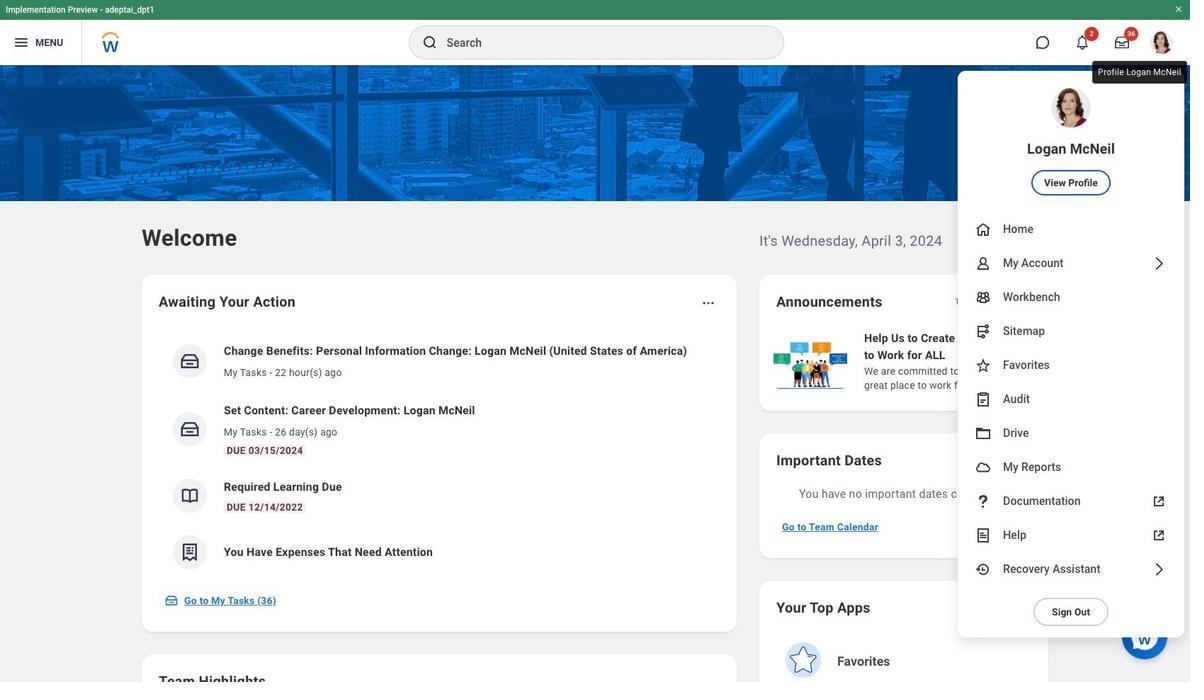 Task type: locate. For each thing, give the bounding box(es) containing it.
Search Workday  search field
[[447, 27, 754, 58]]

chevron right image
[[1151, 255, 1168, 272], [1151, 561, 1168, 578]]

menu
[[958, 71, 1185, 638]]

chevron left small image
[[988, 295, 1002, 309]]

folder open image
[[975, 425, 992, 442]]

2 chevron right image from the top
[[1151, 561, 1168, 578]]

7 menu item from the top
[[958, 383, 1185, 417]]

list
[[771, 329, 1190, 394], [159, 332, 720, 581]]

0 vertical spatial chevron right image
[[1151, 255, 1168, 272]]

0 vertical spatial inbox image
[[179, 351, 201, 372]]

book open image
[[179, 485, 201, 507]]

tooltip
[[1090, 58, 1190, 86]]

inbox image
[[179, 351, 201, 372], [164, 594, 179, 608]]

close environment banner image
[[1175, 5, 1183, 13]]

menu item
[[958, 71, 1185, 213], [958, 213, 1185, 247], [958, 247, 1185, 281], [958, 281, 1185, 315], [958, 315, 1185, 349], [958, 349, 1185, 383], [958, 383, 1185, 417], [958, 417, 1185, 451], [958, 451, 1185, 485], [958, 485, 1185, 519], [958, 519, 1185, 553], [958, 553, 1185, 587]]

inbox large image
[[1115, 35, 1130, 50]]

1 chevron right image from the top
[[1151, 255, 1168, 272]]

star image
[[975, 357, 992, 374]]

10 menu item from the top
[[958, 485, 1185, 519]]

0 horizontal spatial list
[[159, 332, 720, 581]]

1 vertical spatial chevron right image
[[1151, 561, 1168, 578]]

status
[[955, 296, 978, 308]]

12 menu item from the top
[[958, 553, 1185, 587]]

ext link image
[[1151, 493, 1168, 510]]

1 horizontal spatial inbox image
[[179, 351, 201, 372]]

11 menu item from the top
[[958, 519, 1185, 553]]

5 menu item from the top
[[958, 315, 1185, 349]]

main content
[[0, 65, 1190, 682]]

avatar image
[[975, 459, 992, 476]]

6 menu item from the top
[[958, 349, 1185, 383]]

document image
[[975, 527, 992, 544]]

banner
[[0, 0, 1190, 638]]

ext link image
[[1151, 527, 1168, 544]]

endpoints image
[[975, 323, 992, 340]]

0 horizontal spatial inbox image
[[164, 594, 179, 608]]



Task type: vqa. For each thing, say whether or not it's contained in the screenshot.
'List'
yes



Task type: describe. For each thing, give the bounding box(es) containing it.
paste image
[[975, 391, 992, 408]]

1 menu item from the top
[[958, 71, 1185, 213]]

3 menu item from the top
[[958, 247, 1185, 281]]

home image
[[975, 221, 992, 238]]

related actions image
[[702, 296, 716, 310]]

1 horizontal spatial list
[[771, 329, 1190, 394]]

2 menu item from the top
[[958, 213, 1185, 247]]

8 menu item from the top
[[958, 417, 1185, 451]]

9 menu item from the top
[[958, 451, 1185, 485]]

search image
[[421, 34, 438, 51]]

justify image
[[13, 34, 30, 51]]

contact card matrix manager image
[[975, 289, 992, 306]]

notifications large image
[[1076, 35, 1090, 50]]

logan mcneil image
[[1151, 31, 1173, 54]]

dashboard expenses image
[[179, 542, 201, 563]]

chevron right small image
[[1013, 295, 1027, 309]]

4 menu item from the top
[[958, 281, 1185, 315]]

user image
[[975, 255, 992, 272]]

1 vertical spatial inbox image
[[164, 594, 179, 608]]

inbox image
[[179, 419, 201, 440]]

question image
[[975, 493, 992, 510]]



